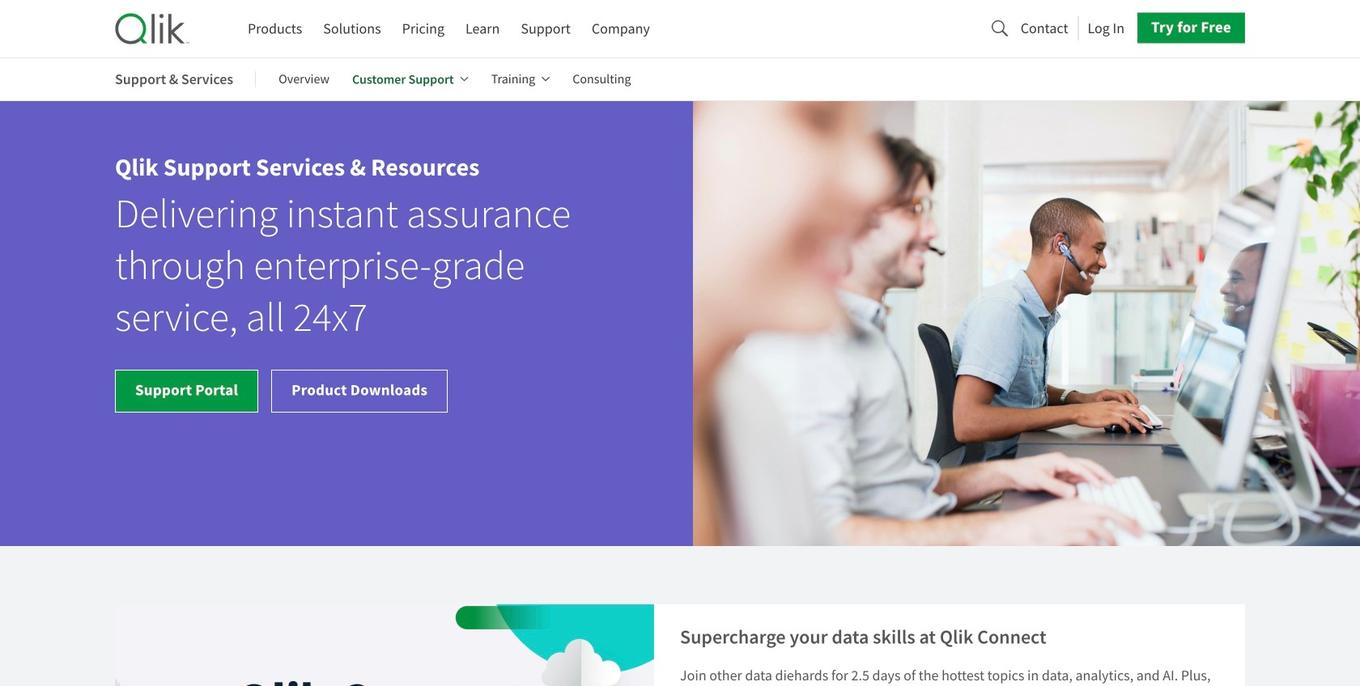 Task type: describe. For each thing, give the bounding box(es) containing it.
qlik main element
[[248, 12, 1246, 44]]

1 vertical spatial menu bar
[[115, 60, 654, 99]]



Task type: vqa. For each thing, say whether or not it's contained in the screenshot.
menu bar within the Qlik Main element
yes



Task type: locate. For each thing, give the bounding box(es) containing it.
0 vertical spatial menu bar
[[248, 14, 650, 44]]

menu bar inside qlik main element
[[248, 14, 650, 44]]

go to the home page. image
[[115, 13, 219, 45]]

menu bar
[[248, 14, 650, 44], [115, 60, 654, 99]]



